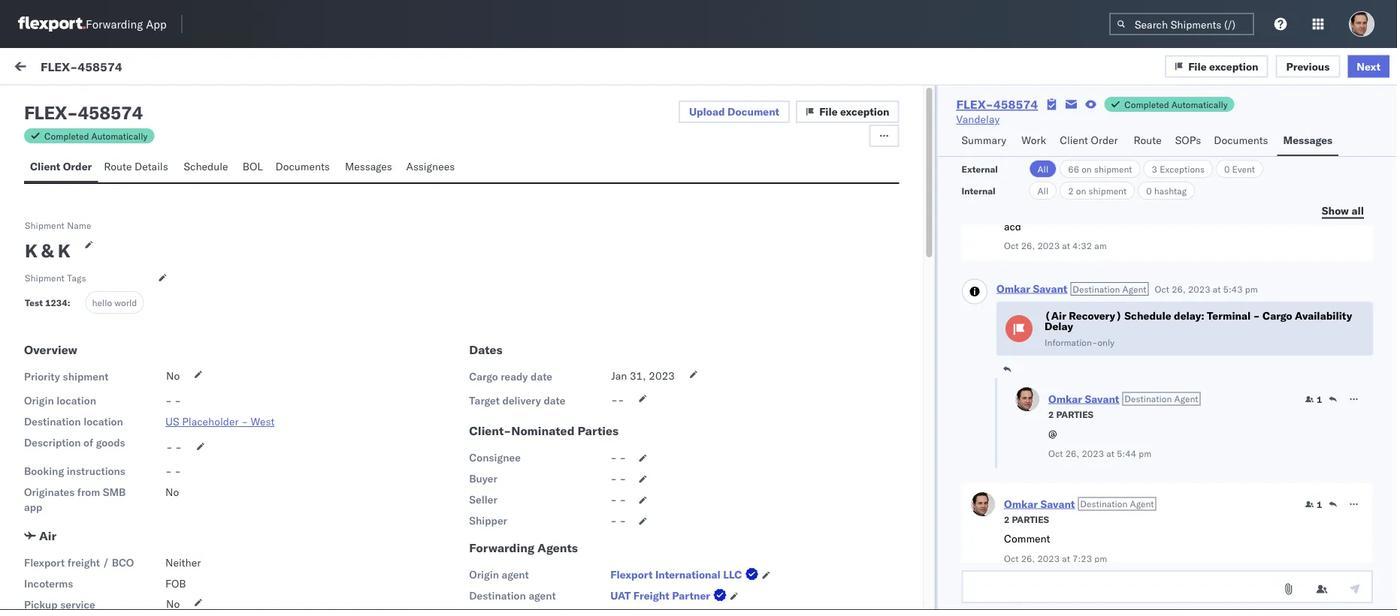 Task type: describe. For each thing, give the bounding box(es) containing it.
assignees button
[[400, 153, 464, 183]]

item/shipment
[[1136, 130, 1197, 142]]

forwarding agents
[[469, 541, 578, 556]]

2 oct 26, 2023, 5:45 pm edt from the top
[[472, 573, 606, 586]]

agents
[[537, 541, 578, 556]]

omkar up we are notifying you
[[73, 546, 105, 559]]

destination up recovery)
[[1072, 284, 1120, 295]]

route for route details
[[104, 160, 132, 173]]

0 vertical spatial order
[[1091, 134, 1118, 147]]

flexport international llc
[[610, 569, 742, 582]]

llc
[[723, 569, 742, 582]]

1 vertical spatial message
[[47, 130, 83, 142]]

schedule button
[[178, 153, 237, 183]]

from
[[77, 486, 100, 499]]

oct up destination agent
[[472, 573, 489, 586]]

flex- down 7:23
[[1080, 573, 1111, 586]]

shipment name
[[25, 220, 91, 231]]

(air recovery) schedule delay: terminal - cargo availability delay information-only
[[1044, 310, 1352, 348]]

0 vertical spatial completed
[[1124, 99, 1169, 110]]

1 vertical spatial file
[[819, 105, 838, 118]]

1 horizontal spatial messages button
[[1277, 127, 1339, 156]]

at left 5:43
[[1212, 284, 1220, 295]]

sops
[[1175, 134, 1201, 147]]

- inside (air recovery) schedule delay: terminal - cargo availability delay information-only
[[1253, 310, 1260, 323]]

all button for 2
[[1029, 182, 1057, 200]]

your for your shipment, occurs when
[[167, 572, 188, 585]]

originates from smb app
[[24, 486, 126, 514]]

originates
[[24, 486, 75, 499]]

omkar savant button for @
[[1048, 393, 1119, 406]]

66 on shipment
[[1068, 163, 1132, 175]]

0 hashtag
[[1146, 185, 1187, 197]]

0 vertical spatial no
[[166, 370, 180, 383]]

savant down world
[[107, 366, 140, 379]]

latent
[[45, 189, 76, 202]]

at for acd
[[1062, 240, 1070, 252]]

flex- down only
[[1080, 385, 1111, 398]]

flex- up vandelay
[[956, 97, 993, 112]]

date for target delivery date
[[544, 395, 565, 408]]

1 button for @
[[1305, 394, 1322, 406]]

customs
[[153, 392, 198, 405]]

66
[[1068, 163, 1079, 175]]

1 for comment
[[1316, 499, 1322, 511]]

target
[[469, 395, 500, 408]]

omkar up @
[[1048, 393, 1082, 406]]

route details
[[104, 160, 168, 173]]

parties for comment
[[1011, 514, 1049, 526]]

client-nominated parties
[[469, 424, 619, 439]]

oct inside comment oct 26, 2023 at 7:23 pm
[[1004, 553, 1018, 565]]

0 horizontal spatial completed
[[44, 130, 89, 142]]

location for destination location
[[84, 416, 123, 429]]

client order for rightmost client order button
[[1060, 134, 1118, 147]]

instructions
[[67, 465, 125, 478]]

0 vertical spatial omkar savant destination agent
[[996, 282, 1146, 295]]

0 horizontal spatial order
[[63, 160, 92, 173]]

notifying
[[81, 572, 122, 585]]

26, inside @ oct 26, 2023 at 5:44 pm
[[1065, 448, 1079, 460]]

2 k from the left
[[58, 240, 70, 262]]

savant right :
[[107, 298, 140, 311]]

that
[[380, 587, 399, 600]]

3 exceptions
[[1152, 163, 1205, 175]]

omkar up instructions
[[73, 448, 105, 461]]

0 for 0 hashtag
[[1146, 185, 1152, 197]]

--
[[611, 394, 624, 407]]

flex- right 66
[[1080, 175, 1111, 188]]

omkar up comment
[[1004, 498, 1037, 511]]

oct right assignees button
[[472, 175, 489, 188]]

2 5:45 from the top
[[543, 573, 566, 586]]

great
[[87, 504, 112, 517]]

(0) for external (0)
[[66, 95, 86, 109]]

26, down consignee
[[492, 475, 508, 488]]

2271801
[[1111, 385, 1157, 398]]

description of goods
[[24, 437, 125, 450]]

2 vertical spatial shipment
[[63, 371, 108, 384]]

savant up messaging
[[107, 163, 140, 176]]

1 vertical spatial file exception
[[819, 105, 889, 118]]

flex- up only
[[1080, 310, 1111, 323]]

uat freight partner link
[[610, 589, 730, 604]]

(air
[[1044, 310, 1066, 323]]

vandelay
[[956, 113, 1000, 126]]

7:22
[[543, 175, 566, 188]]

4 omkar savant from the top
[[73, 366, 140, 379]]

shipment for shipment tags
[[25, 272, 65, 284]]

description
[[24, 437, 81, 450]]

i
[[45, 256, 48, 269]]

exceptions
[[1160, 163, 1205, 175]]

0 vertical spatial client
[[1060, 134, 1088, 147]]

1 button for comment
[[1305, 499, 1322, 511]]

omkar savant destination agent for comment
[[1004, 498, 1154, 511]]

destination location
[[24, 416, 123, 429]]

buyer
[[469, 473, 497, 486]]

3 pm from the top
[[568, 475, 584, 488]]

5 omkar savant from the top
[[73, 448, 140, 461]]

shipment,
[[190, 572, 238, 585]]

2 edt from the top
[[587, 385, 606, 398]]

this
[[402, 587, 420, 600]]

occurs
[[45, 587, 77, 600]]

omkar down acd
[[996, 282, 1030, 295]]

longer
[[215, 587, 245, 600]]

1 oct 26, 2023, 5:45 pm edt from the top
[[472, 475, 606, 488]]

omkar up origin location
[[73, 366, 105, 379]]

1 vertical spatial automatically
[[91, 130, 148, 142]]

oct 26, 2023 at 5:43 pm
[[1154, 284, 1257, 295]]

related work item/shipment
[[1080, 130, 1197, 142]]

external for external
[[962, 163, 998, 175]]

bco
[[112, 557, 134, 570]]

0 horizontal spatial messages button
[[339, 153, 400, 183]]

0 vertical spatial documents
[[1214, 134, 1268, 147]]

is
[[68, 504, 76, 517]]

client-
[[469, 424, 511, 439]]

(0) for internal (0)
[[140, 95, 160, 109]]

all for 2
[[1038, 185, 1049, 197]]

test
[[25, 298, 43, 309]]

agent for destination agent
[[529, 590, 556, 603]]

- - for shipper
[[610, 515, 626, 528]]

filing
[[68, 256, 92, 269]]

- - for seller
[[610, 494, 626, 507]]

3 edt from the top
[[587, 475, 606, 488]]

cargo inside (air recovery) schedule delay: terminal - cargo availability delay information-only
[[1262, 310, 1292, 323]]

0 vertical spatial agent
[[1122, 284, 1146, 295]]

work button
[[1016, 127, 1054, 156]]

origin agent
[[469, 569, 529, 582]]

acd
[[1004, 220, 1021, 233]]

1 vertical spatial cargo
[[469, 371, 498, 384]]

target delivery date
[[469, 395, 565, 408]]

delivery
[[502, 395, 541, 408]]

omkar savant for we
[[73, 546, 140, 559]]

0 vertical spatial 2
[[1068, 185, 1074, 197]]

2 resize handle column header from the left
[[751, 126, 769, 611]]

savant up (air
[[1033, 282, 1067, 295]]

2 for @
[[1048, 409, 1054, 420]]

0 horizontal spatial client
[[30, 160, 60, 173]]

on for 66
[[1082, 163, 1092, 175]]

omkar up latent messaging
[[73, 163, 105, 176]]

1 k from the left
[[25, 240, 37, 262]]

savant up you
[[107, 546, 140, 559]]

2023 right 31,
[[649, 370, 675, 383]]

information-
[[1044, 337, 1097, 348]]

internal (0) button
[[95, 89, 169, 118]]

26, inside comment oct 26, 2023 at 7:23 pm
[[1021, 553, 1035, 565]]

omkar up filing
[[73, 230, 105, 243]]

1 horizontal spatial documents button
[[1208, 127, 1277, 156]]

messaging
[[78, 189, 129, 202]]

0 for 0 event
[[1224, 163, 1230, 175]]

2023 up the delay:
[[1188, 284, 1210, 295]]

am inside acd oct 26, 2023 at 4:32 am
[[1094, 240, 1106, 252]]

ready
[[501, 371, 528, 384]]

bol button
[[237, 153, 269, 183]]

you
[[125, 572, 142, 585]]

1 vertical spatial messages
[[345, 160, 392, 173]]

7:23
[[1072, 553, 1092, 565]]

availability
[[1295, 310, 1352, 323]]

tags
[[67, 272, 86, 284]]

0 vertical spatial exception
[[1209, 60, 1258, 73]]

2 parties for @
[[1048, 409, 1093, 420]]

- - for buyer
[[610, 473, 626, 486]]

parties for @
[[1056, 409, 1093, 420]]

oct up the seller
[[472, 475, 489, 488]]

shipment tags
[[25, 272, 86, 284]]

route button
[[1128, 127, 1169, 156]]

flex- down the 2 on shipment
[[1080, 242, 1111, 256]]

/
[[103, 557, 109, 570]]

oct 26, 2023, 7:22 pm edt
[[472, 175, 606, 188]]

k & k
[[25, 240, 70, 262]]

route details button
[[98, 153, 178, 183]]

0 horizontal spatial client order button
[[24, 153, 98, 183]]

work inside work button
[[1022, 134, 1046, 147]]

1366815
[[1111, 310, 1157, 323]]

flexport. image
[[18, 17, 86, 32]]

recovery)
[[1069, 310, 1122, 323]]

shipper
[[469, 515, 507, 528]]

oct down cargo ready date
[[472, 385, 489, 398]]

than
[[248, 587, 269, 600]]

west
[[251, 416, 275, 429]]

1 vertical spatial exception
[[840, 105, 889, 118]]

savant right name
[[107, 230, 140, 243]]

are
[[63, 572, 78, 585]]

0 vertical spatial completed automatically
[[1124, 99, 1228, 110]]

0 event
[[1224, 163, 1255, 175]]

omkar right :
[[73, 298, 105, 311]]

pm for @
[[1138, 448, 1151, 460]]

this
[[45, 504, 65, 517]]

goods
[[96, 437, 125, 450]]

26, left 7:22
[[492, 175, 508, 188]]

agent for origin agent
[[502, 569, 529, 582]]

1 horizontal spatial automatically
[[1172, 99, 1228, 110]]

0 vertical spatial pm
[[1245, 284, 1257, 295]]

savant up @ oct 26, 2023 at 5:44 pm
[[1084, 393, 1119, 406]]

destination up 5:44
[[1124, 394, 1172, 405]]

show all
[[1322, 204, 1364, 217]]

flex
[[24, 101, 67, 124]]

internal for internal
[[962, 185, 996, 197]]

0 horizontal spatial flex-458574
[[41, 59, 122, 74]]

1 vertical spatial am
[[51, 256, 65, 269]]

message button
[[176, 48, 252, 89]]



Task type: locate. For each thing, give the bounding box(es) containing it.
freight
[[67, 557, 100, 570]]

shipment down i
[[25, 272, 65, 284]]

1 exception: from the top
[[48, 392, 101, 405]]

messages down previous button
[[1283, 134, 1333, 147]]

1 horizontal spatial am
[[1094, 240, 1106, 252]]

air
[[39, 529, 56, 544]]

external (0)
[[24, 95, 86, 109]]

2023 for comment
[[1037, 553, 1059, 565]]

0 vertical spatial client order
[[1060, 134, 1118, 147]]

4 edt from the top
[[587, 573, 606, 586]]

delay:
[[1174, 310, 1204, 323]]

1 vertical spatial flex- 458574
[[1080, 475, 1150, 488]]

0 vertical spatial agent
[[502, 569, 529, 582]]

omkar savant up instructions
[[73, 448, 140, 461]]

2 parties up @
[[1048, 409, 1093, 420]]

1 vertical spatial pm
[[1138, 448, 1151, 460]]

external for external (0)
[[24, 95, 64, 109]]

messages button left assignees
[[339, 153, 400, 183]]

parties up comment
[[1011, 514, 1049, 526]]

2 for comment
[[1004, 514, 1009, 526]]

2 parties button for @
[[1048, 408, 1093, 421]]

pm inside comment oct 26, 2023 at 7:23 pm
[[1094, 553, 1107, 565]]

5:46
[[543, 385, 566, 398]]

0 vertical spatial internal
[[101, 95, 138, 109]]

oct inside @ oct 26, 2023 at 5:44 pm
[[1048, 448, 1063, 460]]

oct up 1366815
[[1154, 284, 1169, 295]]

client order for the left client order button
[[30, 160, 92, 173]]

no right 'warehouse'
[[165, 486, 179, 499]]

messages button up show
[[1277, 127, 1339, 156]]

agent up 1366815
[[1122, 284, 1146, 295]]

1 flex- 458574 from the top
[[1080, 175, 1150, 188]]

us
[[165, 416, 179, 429]]

1 vertical spatial exception:
[[48, 474, 101, 487]]

2 vertical spatial 2
[[1004, 514, 1009, 526]]

cargo up target
[[469, 371, 498, 384]]

omkar savant button up comment
[[1004, 498, 1075, 511]]

2 pm from the top
[[568, 385, 584, 398]]

deal
[[114, 504, 135, 517]]

client order up latent
[[30, 160, 92, 173]]

2023,
[[511, 175, 540, 188], [511, 385, 540, 398], [511, 475, 540, 488], [511, 573, 540, 586]]

1 1 button from the top
[[1305, 394, 1322, 406]]

2 up @
[[1048, 409, 1054, 420]]

your inside your shipment, occurs when
[[167, 572, 188, 585]]

agent for comment
[[1130, 499, 1154, 510]]

oct 26, 2023, 5:46 pm edt
[[472, 385, 606, 398]]

2 parties button up @
[[1048, 408, 1093, 421]]

1 horizontal spatial file exception
[[1188, 60, 1258, 73]]

6 omkar savant from the top
[[73, 546, 140, 559]]

shipment for 66 on shipment
[[1094, 163, 1132, 175]]

documents
[[1214, 134, 1268, 147], [275, 160, 330, 173]]

1 all from the top
[[1038, 163, 1049, 175]]

app
[[146, 17, 167, 31]]

omkar savant destination agent for @
[[1048, 393, 1198, 406]]

omkar savant right :
[[73, 298, 140, 311]]

None text field
[[962, 571, 1373, 604]]

bol
[[243, 160, 263, 173]]

0
[[1224, 163, 1230, 175], [1146, 185, 1152, 197]]

flex- right the my
[[41, 59, 78, 74]]

0 vertical spatial file exception
[[1188, 60, 1258, 73]]

1 vertical spatial shipment
[[25, 272, 65, 284]]

flex- down @ oct 26, 2023 at 5:44 pm
[[1080, 475, 1111, 488]]

name
[[67, 220, 91, 231]]

shipment for 2 on shipment
[[1089, 185, 1127, 197]]

your down neither
[[167, 572, 188, 585]]

0 vertical spatial am
[[1094, 240, 1106, 252]]

2 parties button for comment
[[1004, 513, 1049, 526]]

agent up destination agent
[[502, 569, 529, 582]]

1 vertical spatial agent
[[1174, 394, 1198, 405]]

am right i
[[51, 256, 65, 269]]

jan 31, 2023
[[611, 370, 675, 383]]

1 vertical spatial 2 parties button
[[1004, 513, 1049, 526]]

(0)
[[66, 95, 86, 109], [140, 95, 160, 109]]

oct 26, 2023, 5:45 pm edt up destination agent
[[472, 573, 606, 586]]

freight
[[633, 590, 669, 603]]

show all button
[[1313, 200, 1373, 222]]

2 down 66
[[1068, 185, 1074, 197]]

1 vertical spatial location
[[84, 416, 123, 429]]

order up latent messaging
[[63, 160, 92, 173]]

completed down the flex - 458574
[[44, 130, 89, 142]]

0 horizontal spatial client order
[[30, 160, 92, 173]]

1 horizontal spatial completed automatically
[[1124, 99, 1228, 110]]

schedule inside (air recovery) schedule delay: terminal - cargo availability delay information-only
[[1124, 310, 1171, 323]]

your for your
[[123, 324, 143, 337]]

oct down acd
[[1004, 240, 1018, 252]]

documents up 0 event
[[1214, 134, 1268, 147]]

1 vertical spatial 2
[[1048, 409, 1054, 420]]

route for route
[[1134, 134, 1162, 147]]

0 horizontal spatial forwarding
[[86, 17, 143, 31]]

all
[[1038, 163, 1049, 175], [1038, 185, 1049, 197]]

destination down origin agent
[[469, 590, 526, 603]]

omkar savant destination agent up @ oct 26, 2023 at 5:44 pm
[[1048, 393, 1198, 406]]

work
[[43, 58, 82, 79], [1114, 130, 1134, 142]]

2023 for @
[[1081, 448, 1104, 460]]

client order
[[1060, 134, 1118, 147], [30, 160, 92, 173]]

0 vertical spatial file
[[1188, 60, 1207, 73]]

1 vertical spatial omkar savant button
[[1048, 393, 1119, 406]]

0 vertical spatial date
[[531, 371, 552, 384]]

client order button up 66 on shipment
[[1054, 127, 1128, 156]]

Search Shipments (/) text field
[[1109, 13, 1254, 35]]

all button up acd oct 26, 2023 at 4:32 am
[[1029, 182, 1057, 200]]

1 vertical spatial documents
[[275, 160, 330, 173]]

savant up exception: warehouse devan
[[107, 448, 140, 461]]

forwarding for forwarding agents
[[469, 541, 534, 556]]

cargo takes longer than expected. please note that this may
[[158, 587, 442, 600]]

cargo
[[158, 587, 184, 600]]

0 horizontal spatial completed automatically
[[44, 130, 148, 142]]

- -
[[165, 395, 181, 408], [166, 441, 182, 454], [610, 452, 626, 465], [165, 465, 181, 478], [610, 473, 626, 486], [610, 494, 626, 507], [610, 515, 626, 528]]

0 vertical spatial exception:
[[48, 392, 101, 405]]

at for @
[[1106, 448, 1114, 460]]

work inside import work button
[[146, 62, 170, 75]]

all button
[[1029, 160, 1057, 178], [1029, 182, 1057, 200]]

0 horizontal spatial (0)
[[66, 95, 86, 109]]

26, down acd
[[1021, 240, 1035, 252]]

exception
[[1209, 60, 1258, 73], [840, 105, 889, 118]]

message right import work
[[183, 62, 227, 75]]

flexport freight / bco
[[24, 557, 134, 570]]

oct down @
[[1048, 448, 1063, 460]]

completed automatically
[[1124, 99, 1228, 110], [44, 130, 148, 142]]

location up destination location
[[57, 395, 96, 408]]

on right 66
[[1082, 163, 1092, 175]]

at inside @ oct 26, 2023 at 5:44 pm
[[1106, 448, 1114, 460]]

1 vertical spatial internal
[[962, 185, 996, 197]]

1 vertical spatial schedule
[[1124, 310, 1171, 323]]

destination agent
[[469, 590, 556, 603]]

forwarding for forwarding app
[[86, 17, 143, 31]]

1 5:45 from the top
[[543, 475, 566, 488]]

26, down cargo ready date
[[492, 385, 508, 398]]

vandelay link
[[956, 112, 1000, 127]]

savant up comment oct 26, 2023 at 7:23 pm
[[1040, 498, 1075, 511]]

overview
[[24, 343, 77, 358]]

we
[[45, 572, 60, 585]]

1 vertical spatial omkar savant destination agent
[[1048, 393, 1198, 406]]

0 horizontal spatial documents button
[[269, 153, 339, 183]]

0 horizontal spatial k
[[25, 240, 37, 262]]

internal for internal (0)
[[101, 95, 138, 109]]

shipment up origin location
[[63, 371, 108, 384]]

1 horizontal spatial external
[[962, 163, 998, 175]]

1 for @
[[1316, 394, 1322, 405]]

flexport for flexport freight / bco
[[24, 557, 65, 570]]

2 (0) from the left
[[140, 95, 160, 109]]

omkar savant button up (air
[[996, 282, 1067, 295]]

file right document
[[819, 105, 838, 118]]

2 parties for comment
[[1004, 514, 1049, 526]]

client order button
[[1054, 127, 1128, 156], [24, 153, 98, 183]]

messages left assignees
[[345, 160, 392, 173]]

omkar savant destination agent up comment oct 26, 2023 at 7:23 pm
[[1004, 498, 1154, 511]]

am right 4:32
[[1094, 240, 1106, 252]]

order
[[1091, 134, 1118, 147], [63, 160, 92, 173]]

5:43
[[1223, 284, 1242, 295]]

at left 7:23
[[1062, 553, 1070, 565]]

completed up related work item/shipment
[[1124, 99, 1169, 110]]

458574
[[78, 59, 122, 74], [993, 97, 1038, 112], [78, 101, 143, 124], [1111, 175, 1150, 188], [1111, 475, 1150, 488], [1111, 573, 1150, 586]]

flex- 458574 for notifying
[[1080, 573, 1150, 586]]

2023 left 4:32
[[1037, 240, 1059, 252]]

import work
[[111, 62, 170, 75]]

a
[[79, 504, 85, 517]]

partnership.
[[45, 519, 104, 532]]

1 vertical spatial date
[[544, 395, 565, 408]]

documents right bol button
[[275, 160, 330, 173]]

agent
[[1122, 284, 1146, 295], [1174, 394, 1198, 405], [1130, 499, 1154, 510]]

previous button
[[1276, 55, 1340, 78]]

- - for consignee
[[610, 452, 626, 465]]

agent down 5:44
[[1130, 499, 1154, 510]]

work for related
[[1114, 130, 1134, 142]]

2 exception: from the top
[[48, 474, 101, 487]]

0 left hashtag
[[1146, 185, 1152, 197]]

1 1 from the top
[[1316, 394, 1322, 405]]

1 vertical spatial 2 parties
[[1004, 514, 1049, 526]]

1 horizontal spatial messages
[[1283, 134, 1333, 147]]

1 vertical spatial 1 button
[[1305, 499, 1322, 511]]

0 vertical spatial 1 button
[[1305, 394, 1322, 406]]

shipment for shipment name
[[25, 220, 65, 231]]

route inside button
[[1134, 134, 1162, 147]]

flex-458574 up vandelay
[[956, 97, 1038, 112]]

external (0) button
[[18, 89, 95, 118]]

2023 inside comment oct 26, 2023 at 7:23 pm
[[1037, 553, 1059, 565]]

all button for 66
[[1029, 160, 1057, 178]]

expected.
[[272, 587, 319, 600]]

1 horizontal spatial client
[[1060, 134, 1088, 147]]

location for origin location
[[57, 395, 96, 408]]

26, up destination agent
[[492, 573, 508, 586]]

26, left 5:44
[[1065, 448, 1079, 460]]

1 omkar savant from the top
[[73, 163, 140, 176]]

0 vertical spatial 2 parties button
[[1048, 408, 1093, 421]]

origin for origin location
[[24, 395, 54, 408]]

when
[[80, 587, 105, 600]]

26, up the delay:
[[1171, 284, 1185, 295]]

hello
[[92, 297, 112, 309]]

at inside comment oct 26, 2023 at 7:23 pm
[[1062, 553, 1070, 565]]

26, inside acd oct 26, 2023 at 4:32 am
[[1021, 240, 1035, 252]]

messages button
[[1277, 127, 1339, 156], [339, 153, 400, 183]]

k right &
[[58, 240, 70, 262]]

pm inside @ oct 26, 2023 at 5:44 pm
[[1138, 448, 1151, 460]]

&
[[41, 240, 54, 262]]

1 horizontal spatial (0)
[[140, 95, 160, 109]]

1 2023, from the top
[[511, 175, 540, 188]]

5:45 down agents
[[543, 573, 566, 586]]

schedule inside 'button'
[[184, 160, 228, 173]]

0 vertical spatial flex-458574
[[41, 59, 122, 74]]

work up external (0) at the top left of page
[[43, 58, 82, 79]]

0 vertical spatial message
[[183, 62, 227, 75]]

0 vertical spatial oct 26, 2023, 5:45 pm edt
[[472, 475, 606, 488]]

exception: for exception:
[[48, 392, 101, 405]]

0 horizontal spatial external
[[24, 95, 64, 109]]

completed automatically down the flex - 458574
[[44, 130, 148, 142]]

4 resize handle column header from the left
[[1359, 126, 1377, 611]]

1 horizontal spatial client order button
[[1054, 127, 1128, 156]]

automatically up sops
[[1172, 99, 1228, 110]]

cargo
[[1262, 310, 1292, 323], [469, 371, 498, 384]]

0 horizontal spatial file exception
[[819, 105, 889, 118]]

1 shipment from the top
[[25, 220, 65, 231]]

0 horizontal spatial origin
[[24, 395, 54, 408]]

1 resize handle column header from the left
[[447, 126, 465, 611]]

0 horizontal spatial 0
[[1146, 185, 1152, 197]]

your shipment, occurs when
[[45, 572, 238, 600]]

2023 inside acd oct 26, 2023 at 4:32 am
[[1037, 240, 1059, 252]]

message inside button
[[183, 62, 227, 75]]

flex-
[[41, 59, 78, 74], [956, 97, 993, 112], [1080, 175, 1111, 188], [1080, 242, 1111, 256], [1080, 310, 1111, 323], [1080, 385, 1111, 398], [1080, 475, 1111, 488], [1080, 573, 1111, 586]]

2023, up destination agent
[[511, 573, 540, 586]]

2 vertical spatial omkar savant button
[[1004, 498, 1075, 511]]

work right import
[[146, 62, 170, 75]]

only
[[1097, 337, 1114, 348]]

:
[[67, 298, 70, 309]]

internal down import
[[101, 95, 138, 109]]

flex- 458574 for latent messaging
[[1080, 175, 1150, 188]]

0 vertical spatial schedule
[[184, 160, 228, 173]]

parties
[[578, 424, 619, 439]]

all up acd oct 26, 2023 at 4:32 am
[[1038, 185, 1049, 197]]

0 horizontal spatial internal
[[101, 95, 138, 109]]

origin
[[24, 395, 54, 408], [469, 569, 499, 582]]

2023 inside @ oct 26, 2023 at 5:44 pm
[[1081, 448, 1104, 460]]

omkar savant button up @
[[1048, 393, 1119, 406]]

2 vertical spatial pm
[[1094, 553, 1107, 565]]

5:45 down client-nominated parties
[[543, 475, 566, 488]]

2 up comment
[[1004, 514, 1009, 526]]

pm down agents
[[568, 573, 584, 586]]

pm right 5:46
[[568, 385, 584, 398]]

destination up description
[[24, 416, 81, 429]]

1 edt from the top
[[587, 175, 606, 188]]

3 flex- 458574 from the top
[[1080, 573, 1150, 586]]

1 pm from the top
[[568, 175, 584, 188]]

0 horizontal spatial route
[[104, 160, 132, 173]]

0 vertical spatial 5:45
[[543, 475, 566, 488]]

2 flex- 458574 from the top
[[1080, 475, 1150, 488]]

0 left event at top
[[1224, 163, 1230, 175]]

all
[[1352, 204, 1364, 217]]

upload document button
[[679, 101, 790, 123]]

2 parties button
[[1048, 408, 1093, 421], [1004, 513, 1049, 526]]

1 vertical spatial oct 26, 2023, 5:45 pm edt
[[472, 573, 606, 586]]

pm down parties
[[568, 475, 584, 488]]

date for cargo ready date
[[531, 371, 552, 384]]

0 vertical spatial external
[[24, 95, 64, 109]]

0 horizontal spatial pm
[[1094, 553, 1107, 565]]

origin for origin agent
[[469, 569, 499, 582]]

0 vertical spatial flex- 458574
[[1080, 175, 1150, 188]]

am
[[1094, 240, 1106, 252], [51, 256, 65, 269]]

26, down comment
[[1021, 553, 1035, 565]]

0 horizontal spatial documents
[[275, 160, 330, 173]]

omkar savant for latent
[[73, 163, 140, 176]]

2 parties up comment
[[1004, 514, 1049, 526]]

1 horizontal spatial cargo
[[1262, 310, 1292, 323]]

omkar savant button
[[996, 282, 1067, 295], [1048, 393, 1119, 406], [1004, 498, 1075, 511]]

work
[[146, 62, 170, 75], [1022, 134, 1046, 147]]

oct inside acd oct 26, 2023 at 4:32 am
[[1004, 240, 1018, 252]]

2 parties button up comment
[[1004, 513, 1049, 526]]

flex - 458574
[[24, 101, 143, 124]]

show
[[1322, 204, 1349, 217]]

0 vertical spatial shipment
[[25, 220, 65, 231]]

- - for description of goods
[[166, 441, 182, 454]]

parties up @
[[1056, 409, 1093, 420]]

2 shipment from the top
[[25, 272, 65, 284]]

2 1 from the top
[[1316, 499, 1322, 511]]

0 horizontal spatial am
[[51, 256, 65, 269]]

all for 66
[[1038, 163, 1049, 175]]

partner
[[672, 590, 710, 603]]

route inside route details button
[[104, 160, 132, 173]]

1 (0) from the left
[[66, 95, 86, 109]]

shipment up "k & k"
[[25, 220, 65, 231]]

incoterms
[[24, 578, 73, 591]]

flexport for flexport international llc
[[610, 569, 653, 582]]

pm for comment
[[1094, 553, 1107, 565]]

4 2023, from the top
[[511, 573, 540, 586]]

on for 2
[[1076, 185, 1086, 197]]

0 vertical spatial cargo
[[1262, 310, 1292, 323]]

omkar savant for your
[[73, 298, 140, 311]]

external down summary button
[[962, 163, 998, 175]]

internal
[[101, 95, 138, 109], [962, 185, 996, 197]]

resize handle column header
[[447, 126, 465, 611], [751, 126, 769, 611], [1055, 126, 1073, 611], [1359, 126, 1377, 611]]

1 vertical spatial shipment
[[1089, 185, 1127, 197]]

0 vertical spatial your
[[123, 324, 143, 337]]

1 horizontal spatial pm
[[1138, 448, 1151, 460]]

priority shipment
[[24, 371, 108, 384]]

omkar savant up messaging
[[73, 163, 140, 176]]

2 horizontal spatial pm
[[1245, 284, 1257, 295]]

1 horizontal spatial file
[[1188, 60, 1207, 73]]

flex- 458574
[[1080, 175, 1150, 188], [1080, 475, 1150, 488], [1080, 573, 1150, 586]]

agent for @
[[1174, 394, 1198, 405]]

0 horizontal spatial work
[[43, 58, 82, 79]]

exception: for exception: warehouse devan
[[48, 474, 101, 487]]

delay
[[1044, 320, 1073, 333]]

nominated
[[511, 424, 575, 439]]

2 2023, from the top
[[511, 385, 540, 398]]

omkar savant button for comment
[[1004, 498, 1075, 511]]

1 vertical spatial completed
[[44, 130, 89, 142]]

0 horizontal spatial messages
[[345, 160, 392, 173]]

1 horizontal spatial 2
[[1048, 409, 1054, 420]]

flex- 1366815
[[1080, 310, 1157, 323]]

1 vertical spatial client
[[30, 160, 60, 173]]

flex-458574
[[41, 59, 122, 74], [956, 97, 1038, 112]]

at for comment
[[1062, 553, 1070, 565]]

1 vertical spatial no
[[165, 486, 179, 499]]

0 vertical spatial 2 parties
[[1048, 409, 1093, 420]]

3 resize handle column header from the left
[[1055, 126, 1073, 611]]

forwarding app link
[[18, 17, 167, 32]]

1 horizontal spatial forwarding
[[469, 541, 534, 556]]

schedule left bol
[[184, 160, 228, 173]]

1 horizontal spatial flexport
[[610, 569, 653, 582]]

flex- 458574 down 7:23
[[1080, 573, 1150, 586]]

your down world
[[123, 324, 143, 337]]

3 omkar savant from the top
[[73, 298, 140, 311]]

order up 66 on shipment
[[1091, 134, 1118, 147]]

1 all button from the top
[[1029, 160, 1057, 178]]

1 horizontal spatial work
[[1114, 130, 1134, 142]]

upload document
[[689, 105, 779, 118]]

acd oct 26, 2023 at 4:32 am
[[1004, 220, 1106, 252]]

3 2023, from the top
[[511, 475, 540, 488]]

2 all button from the top
[[1029, 182, 1057, 200]]

location up goods
[[84, 416, 123, 429]]

flexport up we
[[24, 557, 65, 570]]

2 1 button from the top
[[1305, 499, 1322, 511]]

sops button
[[1169, 127, 1208, 156]]

1 vertical spatial completed automatically
[[44, 130, 148, 142]]

pm right 7:23
[[1094, 553, 1107, 565]]

smb
[[103, 486, 126, 499]]

4 pm from the top
[[568, 573, 584, 586]]

neither
[[165, 557, 201, 570]]

date up oct 26, 2023, 5:46 pm edt
[[531, 371, 552, 384]]

shipment up the 2 on shipment
[[1094, 163, 1132, 175]]

1 horizontal spatial 0
[[1224, 163, 1230, 175]]

2 vertical spatial omkar savant destination agent
[[1004, 498, 1154, 511]]

assignees
[[406, 160, 455, 173]]

destination down 5:44
[[1080, 499, 1127, 510]]

1 vertical spatial parties
[[1011, 514, 1049, 526]]

automatically up route details
[[91, 130, 148, 142]]

0 vertical spatial omkar savant button
[[996, 282, 1067, 295]]

internal inside button
[[101, 95, 138, 109]]

0 vertical spatial forwarding
[[86, 17, 143, 31]]

external inside button
[[24, 95, 64, 109]]

booking
[[24, 465, 64, 478]]

omkar savant for i
[[73, 230, 140, 243]]

work for my
[[43, 58, 82, 79]]

2 all from the top
[[1038, 185, 1049, 197]]

documents button up event at top
[[1208, 127, 1277, 156]]

1 vertical spatial flex-458574
[[956, 97, 1038, 112]]

all button down work button
[[1029, 160, 1057, 178]]

at inside acd oct 26, 2023 at 4:32 am
[[1062, 240, 1070, 252]]

forwarding app
[[86, 17, 167, 31]]

omkar savant
[[73, 163, 140, 176], [73, 230, 140, 243], [73, 298, 140, 311], [73, 366, 140, 379], [73, 448, 140, 461], [73, 546, 140, 559]]

2023 for acd
[[1037, 240, 1059, 252]]

comment oct 26, 2023 at 7:23 pm
[[1004, 533, 1107, 565]]

0 horizontal spatial cargo
[[469, 371, 498, 384]]

2 omkar savant from the top
[[73, 230, 140, 243]]



Task type: vqa. For each thing, say whether or not it's contained in the screenshot.
clicking
no



